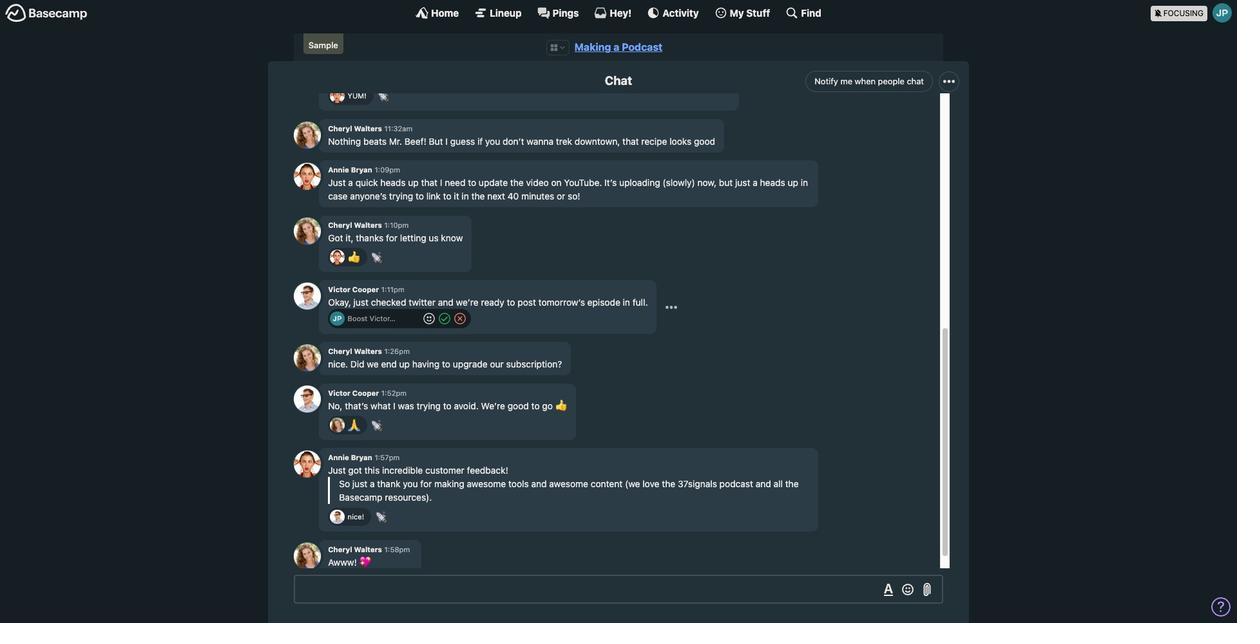 Task type: describe. For each thing, give the bounding box(es) containing it.
walters for it,
[[354, 221, 382, 229]]

1:58pm link
[[384, 546, 410, 554]]

making a podcast link
[[575, 41, 663, 53]]

Submit submit
[[436, 311, 454, 326]]

got
[[328, 232, 343, 243]]

0 horizontal spatial in
[[462, 191, 469, 202]]

was
[[398, 401, 414, 412]]

1:10pm
[[384, 221, 409, 229]]

walters for did
[[354, 348, 382, 356]]

to inside cheryl walters 1:26pm nice. did we end up having to upgrade our subscription?
[[442, 359, 450, 370]]

hey!
[[610, 7, 632, 18]]

just inside annie bryan 1:57pm just got this incredible customer feedback! so just a thank you for making awesome tools and awesome content             (we love the 37signals podcast and all the basecamp resources).
[[352, 479, 367, 490]]

know
[[441, 232, 463, 243]]

twitter
[[409, 297, 436, 308]]

(we
[[625, 479, 640, 490]]

making
[[575, 41, 611, 53]]

cheryl walters 11:32am nothing beats mr. beef! but i guess if you don't wanna trek downtown, that recipe looks good
[[328, 124, 715, 147]]

resources).
[[385, 492, 432, 503]]

episode
[[587, 297, 620, 308]]

cheryl walters 1:10pm got it, thanks for letting us know
[[328, 221, 463, 243]]

full.
[[633, 297, 648, 308]]

add a boost element
[[330, 312, 420, 326]]

or
[[557, 191, 565, 202]]

annie for a
[[328, 166, 349, 174]]

chat
[[605, 74, 632, 88]]

got
[[348, 465, 362, 476]]

nothing
[[328, 136, 361, 147]]

love
[[643, 479, 660, 490]]

cheryl walters image inside cheryl w. boosted the chat with '🙏' element
[[330, 418, 344, 433]]

content
[[591, 479, 623, 490]]

2 awesome from the left
[[549, 479, 588, 490]]

trying inside annie bryan 1:09pm just a quick heads up that i need to update the video on youtube. it's uploading (slowly) now, but just a heads up in case             anyone's trying to link to it in the next 40 minutes or so!
[[389, 191, 413, 202]]

now,
[[698, 177, 717, 188]]

annie bryan image for just a quick heads up that i need to update the video on youtube. it's uploading (slowly) now, but just a heads up in case             anyone's trying to link to it in the next 40 minutes or so!
[[294, 163, 321, 190]]

notify
[[815, 76, 838, 86]]

cheryl for nothing
[[328, 124, 352, 133]]

1 horizontal spatial and
[[531, 479, 547, 490]]

okay, just checked twitter and we're ready to post tomorrow's episode in full.
[[328, 297, 648, 308]]

1:09pm
[[375, 166, 400, 174]]

trek
[[556, 136, 572, 147]]

bryan for this
[[351, 454, 372, 462]]

victor for victor cooper 1:11pm
[[328, 286, 350, 294]]

up for subscription?
[[399, 359, 410, 370]]

1:09pm link
[[375, 166, 400, 174]]

1:57pm element
[[375, 454, 400, 462]]

beef!
[[405, 136, 426, 147]]

uploading
[[619, 177, 660, 188]]

find button
[[786, 6, 822, 19]]

making
[[434, 479, 464, 490]]

video
[[526, 177, 549, 188]]

notify me when people chat link
[[806, 71, 933, 92]]

upgrade
[[453, 359, 488, 370]]

the right all
[[785, 479, 799, 490]]

me
[[841, 76, 853, 86]]

ready
[[481, 297, 504, 308]]

cheryl walters image for nice. did we end up having to upgrade our subscription?
[[294, 345, 321, 372]]

1 vertical spatial just
[[354, 297, 369, 308]]

victor cooper image inside victor c. boosted the chat with 'nice!' element
[[330, 510, 344, 525]]

the up 40
[[510, 177, 524, 188]]

for inside cheryl walters 1:10pm got it, thanks for letting us know
[[386, 232, 398, 243]]

don't
[[503, 136, 524, 147]]

1:10pm link
[[384, 221, 409, 229]]

youtube.
[[564, 177, 602, 188]]

if
[[477, 136, 483, 147]]

1:52pm
[[381, 389, 407, 397]]

0 horizontal spatial and
[[438, 297, 454, 308]]

annie bryan 1:09pm just a quick heads up that i need to update the video on youtube. it's uploading (slowly) now, but just a heads up in case             anyone's trying to link to it in the next 40 minutes or so!
[[328, 166, 808, 202]]

to left post
[[507, 297, 515, 308]]

you inside cheryl walters 11:32am nothing beats mr. beef! but i guess if you don't wanna trek downtown, that recipe looks good
[[485, 136, 500, 147]]

recipe
[[641, 136, 667, 147]]

sample element
[[303, 34, 343, 54]]

bryan for quick
[[351, 166, 372, 174]]

our
[[490, 359, 504, 370]]

Boost Victor… text field
[[348, 312, 420, 326]]

we're
[[456, 297, 479, 308]]

this
[[364, 465, 380, 476]]

i inside cheryl walters 11:32am nothing beats mr. beef! but i guess if you don't wanna trek downtown, that recipe looks good
[[445, 136, 448, 147]]

minutes
[[521, 191, 554, 202]]

a inside annie bryan 1:57pm just got this incredible customer feedback! so just a thank you for making awesome tools and awesome content             (we love the 37signals podcast and all the basecamp resources).
[[370, 479, 375, 490]]

a right the making
[[614, 41, 619, 53]]

when
[[855, 76, 876, 86]]

cooper for victor cooper 1:52pm no, that's what i was trying to avoid. we're good to go 👍
[[352, 389, 379, 397]]

it's
[[604, 177, 617, 188]]

customer
[[425, 465, 465, 476]]

case
[[328, 191, 348, 202]]

1:26pm
[[384, 348, 410, 356]]

so!
[[568, 191, 580, 202]]

1 horizontal spatial in
[[623, 297, 630, 308]]

it
[[454, 191, 459, 202]]

💖
[[359, 557, 371, 568]]

next
[[487, 191, 505, 202]]

0 vertical spatial victor cooper image
[[294, 283, 321, 310]]

the right love
[[662, 479, 675, 490]]

end
[[381, 359, 397, 370]]

we're
[[481, 401, 505, 412]]

no,
[[328, 401, 342, 412]]

avoid.
[[454, 401, 479, 412]]

looks
[[670, 136, 692, 147]]

breadcrumb element
[[294, 34, 943, 61]]

up for update
[[408, 177, 419, 188]]

a right but
[[753, 177, 758, 188]]

just for a
[[328, 177, 346, 188]]

1:09pm element
[[375, 166, 400, 174]]

guess
[[450, 136, 475, 147]]

(slowly)
[[663, 177, 695, 188]]

annie bryan image for yum!
[[330, 89, 344, 103]]

annie b. boosted the chat with '👍' element
[[328, 248, 367, 267]]

podcast
[[622, 41, 663, 53]]

you inside annie bryan 1:57pm just got this incredible customer feedback! so just a thank you for making awesome tools and awesome content             (we love the 37signals podcast and all the basecamp resources).
[[403, 479, 418, 490]]

1:11pm link
[[381, 286, 404, 294]]

2 horizontal spatial and
[[756, 479, 771, 490]]

that's
[[345, 401, 368, 412]]

focusing button
[[1151, 0, 1237, 25]]

40
[[508, 191, 519, 202]]

walters for beats
[[354, 124, 382, 133]]

pings button
[[537, 6, 579, 19]]

cheryl walters 1:26pm nice. did we end up having to upgrade our subscription?
[[328, 348, 562, 370]]

1:58pm element
[[384, 546, 410, 554]]

chat
[[907, 76, 924, 86]]

just inside annie bryan 1:09pm just a quick heads up that i need to update the video on youtube. it's uploading (slowly) now, but just a heads up in case             anyone's trying to link to it in the next 40 minutes or so!
[[735, 177, 750, 188]]

thank
[[377, 479, 400, 490]]

for inside annie bryan 1:57pm just got this incredible customer feedback! so just a thank you for making awesome tools and awesome content             (we love the 37signals podcast and all the basecamp resources).
[[420, 479, 432, 490]]



Task type: vqa. For each thing, say whether or not it's contained in the screenshot.


Task type: locate. For each thing, give the bounding box(es) containing it.
1 bryan from the top
[[351, 166, 372, 174]]

link
[[426, 191, 441, 202]]

hey! button
[[594, 6, 632, 19]]

1 cooper from the top
[[352, 286, 379, 294]]

and
[[438, 297, 454, 308], [531, 479, 547, 490], [756, 479, 771, 490]]

1 horizontal spatial heads
[[760, 177, 785, 188]]

0 vertical spatial i
[[445, 136, 448, 147]]

1 vertical spatial for
[[420, 479, 432, 490]]

annie bryan 1:57pm just got this incredible customer feedback! so just a thank you for making awesome tools and awesome content             (we love the 37signals podcast and all the basecamp resources).
[[328, 454, 799, 503]]

that up link on the left
[[421, 177, 438, 188]]

thanks
[[356, 232, 384, 243]]

annie bryan image
[[294, 163, 321, 190], [294, 451, 321, 478]]

0 vertical spatial victor
[[328, 286, 350, 294]]

just up so
[[328, 465, 346, 476]]

incredible
[[382, 465, 423, 476]]

in
[[801, 177, 808, 188], [462, 191, 469, 202], [623, 297, 630, 308]]

37signals
[[678, 479, 717, 490]]

cheryl walters image left the got
[[294, 218, 321, 245]]

mr.
[[389, 136, 402, 147]]

1 vertical spatial you
[[403, 479, 418, 490]]

walters inside cheryl walters 11:32am nothing beats mr. beef! but i guess if you don't wanna trek downtown, that recipe looks good
[[354, 124, 382, 133]]

0 horizontal spatial that
[[421, 177, 438, 188]]

2 bryan from the top
[[351, 454, 372, 462]]

it,
[[346, 232, 354, 243]]

cheryl for nice.
[[328, 348, 352, 356]]

1 horizontal spatial you
[[485, 136, 500, 147]]

0 vertical spatial cooper
[[352, 286, 379, 294]]

you right if
[[485, 136, 500, 147]]

1 horizontal spatial i
[[440, 177, 442, 188]]

1 horizontal spatial victor cooper image
[[330, 510, 344, 525]]

cheryl for awww!
[[328, 546, 352, 554]]

1:52pm element
[[381, 389, 407, 397]]

cheryl up nothing
[[328, 124, 352, 133]]

None text field
[[294, 575, 943, 604]]

1 horizontal spatial good
[[694, 136, 715, 147]]

annie bryan image
[[330, 89, 344, 103], [330, 250, 344, 265]]

i inside victor cooper 1:52pm no, that's what i was trying to avoid. we're good to go 👍
[[393, 401, 396, 412]]

victor for victor cooper 1:52pm no, that's what i was trying to avoid. we're good to go 👍
[[328, 389, 350, 397]]

1:26pm element
[[384, 348, 410, 356]]

1 horizontal spatial for
[[420, 479, 432, 490]]

2 just from the top
[[328, 465, 346, 476]]

and up submit submit
[[438, 297, 454, 308]]

that inside cheryl walters 11:32am nothing beats mr. beef! but i guess if you don't wanna trek downtown, that recipe looks good
[[622, 136, 639, 147]]

james peterson image
[[330, 312, 344, 326]]

3 cheryl from the top
[[328, 348, 352, 356]]

and right tools
[[531, 479, 547, 490]]

2 cheryl from the top
[[328, 221, 352, 229]]

i left 'was'
[[393, 401, 396, 412]]

walters up '💖'
[[354, 546, 382, 554]]

victor cooper image left okay,
[[294, 283, 321, 310]]

0 horizontal spatial awesome
[[467, 479, 506, 490]]

cheryl
[[328, 124, 352, 133], [328, 221, 352, 229], [328, 348, 352, 356], [328, 546, 352, 554]]

1 victor from the top
[[328, 286, 350, 294]]

👍 inside victor cooper 1:52pm no, that's what i was trying to avoid. we're good to go 👍
[[555, 401, 567, 412]]

my stuff
[[730, 7, 770, 18]]

1 cheryl from the top
[[328, 124, 352, 133]]

1 vertical spatial that
[[421, 177, 438, 188]]

james peterson image
[[1213, 3, 1232, 23]]

11:32am element
[[384, 124, 413, 133]]

1 awesome from the left
[[467, 479, 506, 490]]

good inside cheryl walters 11:32am nothing beats mr. beef! but i guess if you don't wanna trek downtown, that recipe looks good
[[694, 136, 715, 147]]

activity link
[[647, 6, 699, 19]]

awww!
[[328, 557, 357, 568]]

cooper up that's
[[352, 389, 379, 397]]

1 vertical spatial cooper
[[352, 389, 379, 397]]

cheryl walters image left awww!
[[294, 543, 321, 570]]

good inside victor cooper 1:52pm no, that's what i was trying to avoid. we're good to go 👍
[[508, 401, 529, 412]]

victor
[[328, 286, 350, 294], [328, 389, 350, 397]]

victor cooper image left nice!
[[330, 510, 344, 525]]

the left next
[[471, 191, 485, 202]]

to left go
[[531, 401, 540, 412]]

annie bryan image down cheryl walters image
[[294, 163, 321, 190]]

victor up no,
[[328, 389, 350, 397]]

cheryl w. boosted the chat with '🙏' element
[[328, 416, 367, 435]]

1 vertical spatial just
[[328, 465, 346, 476]]

to right having
[[442, 359, 450, 370]]

for down 1:10pm element
[[386, 232, 398, 243]]

switch accounts image
[[5, 3, 88, 23]]

annie bryan image left got
[[294, 451, 321, 478]]

on
[[551, 177, 562, 188]]

trying inside victor cooper 1:52pm no, that's what i was trying to avoid. we're good to go 👍
[[417, 401, 441, 412]]

cheryl inside cheryl walters 1:26pm nice. did we end up having to upgrade our subscription?
[[328, 348, 352, 356]]

annie inside annie bryan 1:57pm just got this incredible customer feedback! so just a thank you for making awesome tools and awesome content             (we love the 37signals podcast and all the basecamp resources).
[[328, 454, 349, 462]]

quick
[[356, 177, 378, 188]]

cheryl for got
[[328, 221, 352, 229]]

0 vertical spatial good
[[694, 136, 715, 147]]

1 horizontal spatial 👍
[[555, 401, 567, 412]]

trying right 'was'
[[417, 401, 441, 412]]

annie inside annie bryan 1:09pm just a quick heads up that i need to update the video on youtube. it's uploading (slowly) now, but just a heads up in case             anyone's trying to link to it in the next 40 minutes or so!
[[328, 166, 349, 174]]

11:32am
[[384, 124, 413, 133]]

4 cheryl from the top
[[328, 546, 352, 554]]

update
[[479, 177, 508, 188]]

2 vertical spatial in
[[623, 297, 630, 308]]

stuff
[[746, 7, 770, 18]]

1 heads from the left
[[380, 177, 406, 188]]

bryan up got
[[351, 454, 372, 462]]

that inside annie bryan 1:09pm just a quick heads up that i need to update the video on youtube. it's uploading (slowly) now, but just a heads up in case             anyone's trying to link to it in the next 40 minutes or so!
[[421, 177, 438, 188]]

1 walters from the top
[[354, 124, 382, 133]]

cooper
[[352, 286, 379, 294], [352, 389, 379, 397]]

0 horizontal spatial for
[[386, 232, 398, 243]]

basecamp
[[339, 492, 382, 503]]

a down this
[[370, 479, 375, 490]]

bryan inside annie bryan 1:09pm just a quick heads up that i need to update the video on youtube. it's uploading (slowly) now, but just a heads up in case             anyone's trying to link to it in the next 40 minutes or so!
[[351, 166, 372, 174]]

2 annie bryan image from the top
[[330, 250, 344, 265]]

annie bryan image for 👍
[[330, 250, 344, 265]]

okay,
[[328, 297, 351, 308]]

main element
[[0, 0, 1237, 25]]

walters inside cheryl walters 1:10pm got it, thanks for letting us know
[[354, 221, 382, 229]]

👍
[[348, 251, 360, 263], [555, 401, 567, 412]]

1 horizontal spatial trying
[[417, 401, 441, 412]]

0 vertical spatial 👍
[[348, 251, 360, 263]]

cheryl walters image left nice.
[[294, 345, 321, 372]]

to left it
[[443, 191, 451, 202]]

victor c. boosted the chat with 'nice!' element
[[328, 508, 371, 527]]

heads right but
[[760, 177, 785, 188]]

1 vertical spatial annie bryan image
[[330, 250, 344, 265]]

nice!
[[348, 513, 364, 521]]

walters up thanks
[[354, 221, 382, 229]]

trying up 1:10pm element
[[389, 191, 413, 202]]

walters up beats
[[354, 124, 382, 133]]

1:10pm element
[[384, 221, 409, 229]]

victor cooper 1:52pm no, that's what i was trying to avoid. we're good to go 👍
[[328, 389, 567, 412]]

1:11pm element
[[381, 286, 404, 294]]

1:57pm link
[[375, 454, 400, 462]]

walters inside cheryl walters 1:58pm awww! 💖
[[354, 546, 382, 554]]

annie bryan image inside annie b. boosted the chat with 'yum!' "element"
[[330, 89, 344, 103]]

annie bryan image for just got this incredible customer feedback!
[[294, 451, 321, 478]]

so
[[339, 479, 350, 490]]

1 vertical spatial victor cooper image
[[330, 510, 344, 525]]

1 annie from the top
[[328, 166, 349, 174]]

cooper up checked
[[352, 286, 379, 294]]

1 vertical spatial victor
[[328, 389, 350, 397]]

victor cooper image
[[294, 386, 321, 413]]

to left avoid.
[[443, 401, 452, 412]]

heads down 1:09pm link
[[380, 177, 406, 188]]

all
[[774, 479, 783, 490]]

1 horizontal spatial awesome
[[549, 479, 588, 490]]

1:58pm
[[384, 546, 410, 554]]

annie for got
[[328, 454, 349, 462]]

you
[[485, 136, 500, 147], [403, 479, 418, 490]]

1 vertical spatial i
[[440, 177, 442, 188]]

0 vertical spatial annie
[[328, 166, 349, 174]]

yum!
[[348, 91, 366, 100]]

the
[[510, 177, 524, 188], [471, 191, 485, 202], [662, 479, 675, 490], [785, 479, 799, 490]]

you up the resources).
[[403, 479, 418, 490]]

0 horizontal spatial good
[[508, 401, 529, 412]]

victor cooper 1:11pm
[[328, 286, 404, 294]]

3 walters from the top
[[354, 348, 382, 356]]

home link
[[416, 6, 459, 19]]

1 vertical spatial 👍
[[555, 401, 567, 412]]

just right but
[[735, 177, 750, 188]]

wanna
[[527, 136, 554, 147]]

bryan inside annie bryan 1:57pm just got this incredible customer feedback! so just a thank you for making awesome tools and awesome content             (we love the 37signals podcast and all the basecamp resources).
[[351, 454, 372, 462]]

nice.
[[328, 359, 348, 370]]

post
[[518, 297, 536, 308]]

4 walters from the top
[[354, 546, 382, 554]]

2 annie from the top
[[328, 454, 349, 462]]

0 vertical spatial annie bryan image
[[330, 89, 344, 103]]

did
[[350, 359, 364, 370]]

0 vertical spatial in
[[801, 177, 808, 188]]

victor up okay,
[[328, 286, 350, 294]]

i left need
[[440, 177, 442, 188]]

2 cooper from the top
[[352, 389, 379, 397]]

annie up got
[[328, 454, 349, 462]]

go
[[542, 401, 553, 412]]

1:57pm
[[375, 454, 400, 462]]

my stuff button
[[714, 6, 770, 19]]

my
[[730, 7, 744, 18]]

cooper for victor cooper 1:11pm
[[352, 286, 379, 294]]

annie b. boosted the chat with 'yum!' element
[[328, 87, 374, 105]]

up inside cheryl walters 1:26pm nice. did we end up having to upgrade our subscription?
[[399, 359, 410, 370]]

walters inside cheryl walters 1:26pm nice. did we end up having to upgrade our subscription?
[[354, 348, 382, 356]]

0 horizontal spatial heads
[[380, 177, 406, 188]]

👍 right go
[[555, 401, 567, 412]]

just up case
[[328, 177, 346, 188]]

cheryl walters image
[[294, 218, 321, 245], [294, 345, 321, 372], [330, 418, 344, 433], [294, 543, 321, 570]]

cooper inside victor cooper 1:52pm no, that's what i was trying to avoid. we're good to go 👍
[[352, 389, 379, 397]]

0 horizontal spatial you
[[403, 479, 418, 490]]

0 vertical spatial you
[[485, 136, 500, 147]]

cheryl inside cheryl walters 1:58pm awww! 💖
[[328, 546, 352, 554]]

tools
[[508, 479, 529, 490]]

lineup
[[490, 7, 522, 18]]

awesome left content
[[549, 479, 588, 490]]

trying
[[389, 191, 413, 202], [417, 401, 441, 412]]

1 annie bryan image from the top
[[294, 163, 321, 190]]

for up the resources).
[[420, 479, 432, 490]]

cheryl walters 1:58pm awww! 💖
[[328, 546, 410, 568]]

just down victor cooper 1:11pm
[[354, 297, 369, 308]]

just for got
[[328, 465, 346, 476]]

walters for 💖
[[354, 546, 382, 554]]

0 horizontal spatial 👍
[[348, 251, 360, 263]]

2 heads from the left
[[760, 177, 785, 188]]

cheryl up nice.
[[328, 348, 352, 356]]

cheryl up awww!
[[328, 546, 352, 554]]

0 vertical spatial just
[[328, 177, 346, 188]]

letting
[[400, 232, 426, 243]]

2 horizontal spatial i
[[445, 136, 448, 147]]

i right but
[[445, 136, 448, 147]]

anyone's
[[350, 191, 387, 202]]

lineup link
[[474, 6, 522, 19]]

2 vertical spatial just
[[352, 479, 367, 490]]

0 horizontal spatial trying
[[389, 191, 413, 202]]

0 vertical spatial for
[[386, 232, 398, 243]]

to right need
[[468, 177, 476, 188]]

victor cooper image
[[294, 283, 321, 310], [330, 510, 344, 525]]

to
[[468, 177, 476, 188], [416, 191, 424, 202], [443, 191, 451, 202], [507, 297, 515, 308], [442, 359, 450, 370], [443, 401, 452, 412], [531, 401, 540, 412]]

1 vertical spatial annie
[[328, 454, 349, 462]]

need
[[445, 177, 466, 188]]

that left recipe
[[622, 136, 639, 147]]

find
[[801, 7, 822, 18]]

home
[[431, 7, 459, 18]]

1 annie bryan image from the top
[[330, 89, 344, 103]]

11:32am link
[[384, 124, 413, 133]]

2 annie bryan image from the top
[[294, 451, 321, 478]]

2 walters from the top
[[354, 221, 382, 229]]

i inside annie bryan 1:09pm just a quick heads up that i need to update the video on youtube. it's uploading (slowly) now, but just a heads up in case             anyone's trying to link to it in the next 40 minutes or so!
[[440, 177, 442, 188]]

2 horizontal spatial in
[[801, 177, 808, 188]]

annie bryan image inside annie b. boosted the chat with '👍' element
[[330, 250, 344, 265]]

0 vertical spatial trying
[[389, 191, 413, 202]]

0 horizontal spatial i
[[393, 401, 396, 412]]

just inside annie bryan 1:57pm just got this incredible customer feedback! so just a thank you for making awesome tools and awesome content             (we love the 37signals podcast and all the basecamp resources).
[[328, 465, 346, 476]]

subscription?
[[506, 359, 562, 370]]

1 vertical spatial trying
[[417, 401, 441, 412]]

1 vertical spatial bryan
[[351, 454, 372, 462]]

to left link on the left
[[416, 191, 424, 202]]

what
[[371, 401, 391, 412]]

awesome down feedback!
[[467, 479, 506, 490]]

cheryl up the got
[[328, 221, 352, 229]]

0 vertical spatial annie bryan image
[[294, 163, 321, 190]]

walters
[[354, 124, 382, 133], [354, 221, 382, 229], [354, 348, 382, 356], [354, 546, 382, 554]]

1 vertical spatial in
[[462, 191, 469, 202]]

good right we're
[[508, 401, 529, 412]]

0 horizontal spatial victor cooper image
[[294, 283, 321, 310]]

feedback!
[[467, 465, 508, 476]]

1 vertical spatial annie bryan image
[[294, 451, 321, 478]]

👍 down it,
[[348, 251, 360, 263]]

1 vertical spatial good
[[508, 401, 529, 412]]

2 vertical spatial i
[[393, 401, 396, 412]]

0 vertical spatial bryan
[[351, 166, 372, 174]]

annie bryan image down the got
[[330, 250, 344, 265]]

a left quick
[[348, 177, 353, 188]]

cheryl walters image left 🙏
[[330, 418, 344, 433]]

walters up we
[[354, 348, 382, 356]]

we
[[367, 359, 379, 370]]

1:26pm link
[[384, 348, 410, 356]]

cheryl walters image for got it, thanks for letting us know
[[294, 218, 321, 245]]

having
[[412, 359, 440, 370]]

victor inside victor cooper 1:52pm no, that's what i was trying to avoid. we're good to go 👍
[[328, 389, 350, 397]]

cheryl walters image
[[294, 121, 321, 149]]

annie up case
[[328, 166, 349, 174]]

cheryl inside cheryl walters 11:32am nothing beats mr. beef! but i guess if you don't wanna trek downtown, that recipe looks good
[[328, 124, 352, 133]]

good
[[694, 136, 715, 147], [508, 401, 529, 412]]

0 vertical spatial just
[[735, 177, 750, 188]]

checked
[[371, 297, 406, 308]]

cheryl inside cheryl walters 1:10pm got it, thanks for letting us know
[[328, 221, 352, 229]]

annie bryan image left yum!
[[330, 89, 344, 103]]

but
[[429, 136, 443, 147]]

0 vertical spatial that
[[622, 136, 639, 147]]

activity
[[663, 7, 699, 18]]

just up basecamp
[[352, 479, 367, 490]]

bryan up quick
[[351, 166, 372, 174]]

and left all
[[756, 479, 771, 490]]

2 victor from the top
[[328, 389, 350, 397]]

1 just from the top
[[328, 177, 346, 188]]

cheryl walters image for awww! 💖
[[294, 543, 321, 570]]

1 horizontal spatial that
[[622, 136, 639, 147]]

just inside annie bryan 1:09pm just a quick heads up that i need to update the video on youtube. it's uploading (slowly) now, but just a heads up in case             anyone's trying to link to it in the next 40 minutes or so!
[[328, 177, 346, 188]]

podcast
[[720, 479, 753, 490]]

good right looks
[[694, 136, 715, 147]]

🙏
[[348, 419, 360, 431]]



